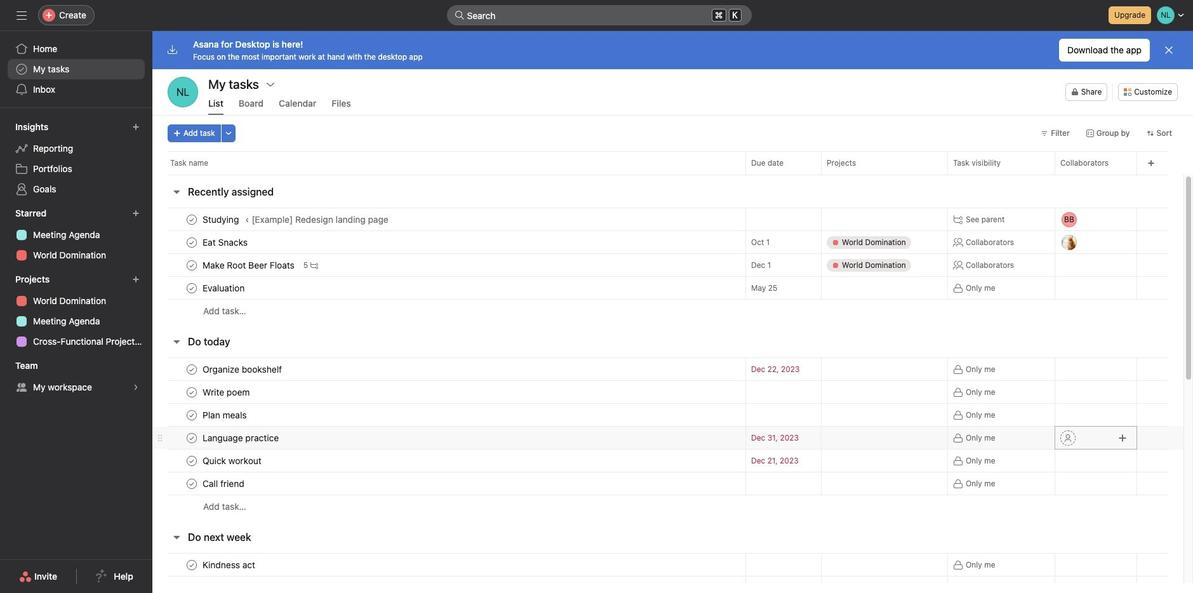 Task type: locate. For each thing, give the bounding box(es) containing it.
mark complete image inside kindness act cell
[[184, 557, 199, 572]]

linked projects for plan meals cell
[[821, 403, 948, 427]]

2 task name text field from the top
[[200, 363, 286, 376]]

row
[[152, 151, 1193, 175], [168, 174, 1168, 175], [152, 207, 1184, 232], [152, 230, 1184, 255], [152, 253, 1184, 277], [152, 276, 1184, 300], [152, 299, 1184, 323], [152, 358, 1184, 381], [152, 380, 1184, 404], [152, 403, 1184, 427], [152, 426, 1184, 450], [152, 449, 1184, 472], [152, 472, 1184, 495], [152, 495, 1184, 518], [152, 553, 1184, 577], [152, 576, 1184, 593]]

mark complete image for task name text field within the eat snacks cell
[[184, 235, 199, 250]]

mark complete image inside studying cell
[[184, 212, 199, 227]]

4 mark complete checkbox from the top
[[184, 362, 199, 377]]

task name text field for mark complete option in kindness act cell
[[200, 559, 259, 571]]

learn song cell
[[152, 576, 746, 593]]

Mark complete checkbox
[[184, 212, 199, 227], [184, 258, 199, 273], [184, 280, 199, 296], [184, 362, 199, 377], [184, 385, 199, 400], [184, 407, 199, 423], [184, 557, 199, 572]]

add items to starred image
[[132, 210, 140, 217]]

mark complete image inside eat snacks cell
[[184, 235, 199, 250]]

mark complete checkbox for eat snacks cell
[[184, 235, 199, 250]]

0 horizontal spatial cell
[[746, 576, 822, 593]]

mark complete checkbox for quick workout cell
[[184, 453, 199, 468]]

6 task name text field from the top
[[200, 454, 265, 467]]

task name text field inside call friend cell
[[200, 477, 248, 490]]

0 vertical spatial collapse task list for this group image
[[171, 337, 182, 347]]

4 task name text field from the top
[[200, 386, 254, 398]]

mark complete checkbox inside organize bookshelf cell
[[184, 362, 199, 377]]

mark complete image inside 'language practice' cell
[[184, 430, 199, 445]]

starred element
[[0, 202, 152, 268]]

3 mark complete checkbox from the top
[[184, 453, 199, 468]]

mark complete image
[[184, 212, 199, 227], [184, 235, 199, 250], [184, 280, 199, 296], [184, 362, 199, 377], [184, 385, 199, 400], [184, 430, 199, 445], [184, 557, 199, 572]]

mark complete checkbox for evaluation cell
[[184, 280, 199, 296]]

7 mark complete checkbox from the top
[[184, 557, 199, 572]]

show options image
[[265, 79, 276, 90]]

None field
[[447, 5, 752, 25]]

mark complete image for 'plan meals' cell
[[184, 407, 199, 423]]

plan meals cell
[[152, 403, 746, 427]]

collapse task list for this group image
[[171, 337, 182, 347], [171, 532, 182, 542]]

task name text field inside studying cell
[[200, 213, 243, 226]]

4 mark complete image from the top
[[184, 476, 199, 491]]

linked projects for quick workout cell
[[821, 449, 948, 472]]

1 vertical spatial collapse task list for this group image
[[171, 532, 182, 542]]

1 task name text field from the top
[[200, 282, 248, 294]]

header do today tree grid
[[152, 358, 1184, 518]]

3 mark complete image from the top
[[184, 280, 199, 296]]

organize bookshelf cell
[[152, 358, 746, 381]]

2 mark complete checkbox from the top
[[184, 430, 199, 445]]

5 mark complete image from the top
[[184, 385, 199, 400]]

Task name text field
[[200, 213, 243, 226], [200, 236, 251, 249], [200, 259, 298, 271], [200, 386, 254, 398], [200, 409, 251, 421], [200, 454, 265, 467]]

5 mark complete checkbox from the top
[[184, 385, 199, 400]]

make root beer floats cell
[[152, 253, 746, 277]]

7 mark complete image from the top
[[184, 557, 199, 572]]

3 mark complete checkbox from the top
[[184, 280, 199, 296]]

4 mark complete image from the top
[[184, 362, 199, 377]]

mark complete image inside make root beer floats 'cell'
[[184, 258, 199, 273]]

mark complete checkbox inside eat snacks cell
[[184, 235, 199, 250]]

1 mark complete checkbox from the top
[[184, 212, 199, 227]]

mark complete checkbox inside 'language practice' cell
[[184, 430, 199, 445]]

3 task name text field from the top
[[200, 259, 298, 271]]

mark complete image for task name text field within studying cell
[[184, 212, 199, 227]]

1 horizontal spatial cell
[[947, 576, 1055, 593]]

5 task name text field from the top
[[200, 409, 251, 421]]

header recently assigned tree grid
[[152, 207, 1184, 323]]

linked projects for learn song cell
[[821, 576, 948, 593]]

3 mark complete image from the top
[[184, 453, 199, 468]]

Task name text field
[[200, 282, 248, 294], [200, 363, 286, 376], [200, 431, 283, 444], [200, 477, 248, 490], [200, 559, 259, 571]]

6 mark complete image from the top
[[184, 430, 199, 445]]

mark complete image for make root beer floats 'cell'
[[184, 258, 199, 273]]

task name text field inside write poem cell
[[200, 386, 254, 398]]

5 subtasks image
[[311, 261, 318, 269]]

mark complete checkbox inside 'plan meals' cell
[[184, 407, 199, 423]]

mark complete image inside quick workout cell
[[184, 453, 199, 468]]

1 mark complete image from the top
[[184, 258, 199, 273]]

mark complete image
[[184, 258, 199, 273], [184, 407, 199, 423], [184, 453, 199, 468], [184, 476, 199, 491]]

task name text field inside kindness act cell
[[200, 559, 259, 571]]

mark complete image inside 'plan meals' cell
[[184, 407, 199, 423]]

cell
[[746, 576, 822, 593], [947, 576, 1055, 593]]

mark complete image inside organize bookshelf cell
[[184, 362, 199, 377]]

quick workout cell
[[152, 449, 746, 472]]

projects element
[[0, 268, 152, 354]]

2 mark complete image from the top
[[184, 407, 199, 423]]

collapse task list for this group image for organize bookshelf cell
[[171, 337, 182, 347]]

hide sidebar image
[[17, 10, 27, 20]]

task name text field inside 'plan meals' cell
[[200, 409, 251, 421]]

task name text field inside organize bookshelf cell
[[200, 363, 286, 376]]

5 task name text field from the top
[[200, 559, 259, 571]]

4 mark complete checkbox from the top
[[184, 476, 199, 491]]

task name text field for mark complete checkbox in the 'language practice' cell
[[200, 431, 283, 444]]

task name text field inside eat snacks cell
[[200, 236, 251, 249]]

mark complete checkbox inside kindness act cell
[[184, 557, 199, 572]]

add collaborators image
[[1118, 433, 1128, 443]]

mark complete checkbox for call friend cell
[[184, 476, 199, 491]]

mark complete checkbox for organize bookshelf cell
[[184, 362, 199, 377]]

2 task name text field from the top
[[200, 236, 251, 249]]

mark complete image for task name text box inside kindness act cell
[[184, 557, 199, 572]]

mark complete checkbox for kindness act cell
[[184, 557, 199, 572]]

mark complete checkbox inside call friend cell
[[184, 476, 199, 491]]

mark complete image inside evaluation cell
[[184, 280, 199, 296]]

1 mark complete checkbox from the top
[[184, 235, 199, 250]]

linked projects for write poem cell
[[821, 380, 948, 404]]

see details, my workspace image
[[132, 384, 140, 391]]

2 mark complete image from the top
[[184, 235, 199, 250]]

1 task name text field from the top
[[200, 213, 243, 226]]

mark complete image inside call friend cell
[[184, 476, 199, 491]]

task name text field inside evaluation cell
[[200, 282, 248, 294]]

mark complete image inside write poem cell
[[184, 385, 199, 400]]

mark complete image for call friend cell
[[184, 476, 199, 491]]

task name text field for mark complete option within the 'plan meals' cell
[[200, 409, 251, 421]]

Mark complete checkbox
[[184, 235, 199, 250], [184, 430, 199, 445], [184, 453, 199, 468], [184, 476, 199, 491]]

task name text field inside quick workout cell
[[200, 454, 265, 467]]

task name text field inside make root beer floats 'cell'
[[200, 259, 298, 271]]

task name text field inside 'language practice' cell
[[200, 431, 283, 444]]

task name text field for mark complete checkbox inside call friend cell
[[200, 477, 248, 490]]

task name text field for mark complete option in evaluation cell
[[200, 282, 248, 294]]

4 task name text field from the top
[[200, 477, 248, 490]]

3 task name text field from the top
[[200, 431, 283, 444]]

mark complete checkbox inside studying cell
[[184, 212, 199, 227]]

mark complete checkbox inside make root beer floats 'cell'
[[184, 258, 199, 273]]

6 mark complete checkbox from the top
[[184, 407, 199, 423]]

evaluation cell
[[152, 276, 746, 300]]

mark complete checkbox inside write poem cell
[[184, 385, 199, 400]]

mark complete checkbox inside quick workout cell
[[184, 453, 199, 468]]

1 collapse task list for this group image from the top
[[171, 337, 182, 347]]

2 collapse task list for this group image from the top
[[171, 532, 182, 542]]

mark complete checkbox inside evaluation cell
[[184, 280, 199, 296]]

1 mark complete image from the top
[[184, 212, 199, 227]]

2 mark complete checkbox from the top
[[184, 258, 199, 273]]



Task type: describe. For each thing, give the bounding box(es) containing it.
call friend cell
[[152, 472, 746, 495]]

write poem cell
[[152, 380, 746, 404]]

more actions image
[[225, 130, 232, 137]]

global element
[[0, 31, 152, 107]]

Search tasks, projects, and more text field
[[447, 5, 752, 25]]

new project or portfolio image
[[132, 276, 140, 283]]

task name text field for mark complete option inside the organize bookshelf cell
[[200, 363, 286, 376]]

eat snacks cell
[[152, 231, 746, 254]]

mark complete checkbox for studying cell
[[184, 212, 199, 227]]

header do next week tree grid
[[152, 553, 1184, 593]]

linked projects for language practice cell
[[821, 426, 948, 450]]

1 cell from the left
[[746, 576, 822, 593]]

mark complete checkbox for 'language practice' cell
[[184, 430, 199, 445]]

studying cell
[[152, 208, 746, 231]]

collapse task list for this group image for kindness act cell
[[171, 532, 182, 542]]

view profile settings image
[[168, 77, 198, 107]]

language practice cell
[[152, 426, 746, 450]]

collapse task list for this group image
[[171, 187, 182, 197]]

mark complete image for task name text box inside evaluation cell
[[184, 280, 199, 296]]

linked projects for evaluation cell
[[821, 276, 948, 300]]

linked projects for studying cell
[[821, 208, 948, 231]]

mark complete checkbox for 'plan meals' cell
[[184, 407, 199, 423]]

kindness act cell
[[152, 553, 746, 577]]

task name text field for mark complete option inside the write poem cell
[[200, 386, 254, 398]]

new insights image
[[132, 123, 140, 131]]

mark complete checkbox for write poem cell
[[184, 385, 199, 400]]

mark complete image for task name text box in 'language practice' cell
[[184, 430, 199, 445]]

mark complete image for quick workout cell
[[184, 453, 199, 468]]

task name text field for mark complete option inside the studying cell
[[200, 213, 243, 226]]

mark complete image for task name text box within the organize bookshelf cell
[[184, 362, 199, 377]]

linked projects for organize bookshelf cell
[[821, 358, 948, 381]]

mark complete image for task name text field inside the write poem cell
[[184, 385, 199, 400]]

insights element
[[0, 116, 152, 202]]

linked projects for call friend cell
[[821, 472, 948, 495]]

mark complete checkbox for make root beer floats 'cell'
[[184, 258, 199, 273]]

teams element
[[0, 354, 152, 400]]

linked projects for kindness act cell
[[821, 553, 948, 577]]

dismiss image
[[1164, 45, 1174, 55]]

prominent image
[[454, 10, 465, 20]]

2 cell from the left
[[947, 576, 1055, 593]]

task name text field for mark complete option in the make root beer floats 'cell'
[[200, 259, 298, 271]]

add field image
[[1147, 159, 1155, 167]]



Task type: vqa. For each thing, say whether or not it's contained in the screenshot.
More actions ICON at the top left
yes



